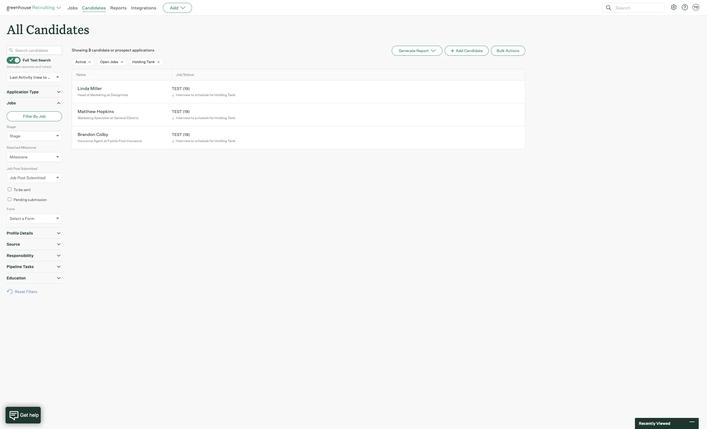 Task type: vqa. For each thing, say whether or not it's contained in the screenshot.
Matthew Hopkins's (19)
yes



Task type: locate. For each thing, give the bounding box(es) containing it.
type
[[29, 89, 39, 94]]

2 vertical spatial for
[[210, 139, 214, 143]]

1 (19) from the top
[[183, 86, 190, 91]]

general
[[114, 116, 126, 120]]

matthew hopkins link
[[78, 109, 114, 115]]

milestone
[[21, 146, 36, 150], [10, 155, 28, 159]]

all
[[7, 21, 23, 37]]

0 vertical spatial test
[[172, 86, 182, 91]]

0 vertical spatial add
[[170, 5, 179, 11]]

add
[[170, 5, 179, 11], [456, 48, 464, 53]]

Search candidates field
[[7, 46, 62, 55]]

job post submitted up sent
[[10, 175, 46, 180]]

1 vertical spatial form
[[25, 216, 34, 221]]

job
[[39, 114, 46, 119], [7, 166, 13, 171], [10, 175, 17, 180]]

reports link
[[110, 5, 127, 11]]

reset filters button
[[7, 287, 40, 297]]

1 vertical spatial stage
[[10, 134, 20, 138]]

0 vertical spatial candidates
[[82, 5, 106, 11]]

for
[[210, 93, 214, 97], [210, 116, 214, 120], [210, 139, 214, 143]]

0 horizontal spatial insurance
[[78, 139, 93, 143]]

jobs right open
[[110, 60, 118, 64]]

full
[[23, 58, 29, 62]]

2 interview to schedule for holding tank link from the top
[[171, 115, 237, 121]]

0 horizontal spatial add
[[170, 5, 179, 11]]

0 vertical spatial job
[[39, 114, 46, 119]]

marketing
[[90, 93, 106, 97], [78, 116, 93, 120]]

test for linda miller
[[172, 86, 182, 91]]

job post submitted element
[[7, 166, 62, 187]]

last activity (new to old)
[[10, 75, 55, 79]]

post
[[13, 166, 20, 171], [17, 175, 26, 180]]

1 schedule from the top
[[195, 93, 209, 97]]

1 vertical spatial (19)
[[183, 109, 190, 114]]

2 schedule from the top
[[195, 116, 209, 120]]

milestone down stage element in the top of the page
[[21, 146, 36, 150]]

2 vertical spatial test (19) interview to schedule for holding tank
[[172, 132, 235, 143]]

0 vertical spatial interview
[[176, 93, 190, 97]]

2 vertical spatial (19)
[[183, 132, 190, 137]]

application type
[[7, 89, 39, 94]]

at right agent on the left
[[104, 139, 107, 143]]

2 horizontal spatial jobs
[[110, 60, 118, 64]]

interview for matthew hopkins
[[176, 116, 190, 120]]

submission
[[28, 198, 47, 202]]

2 test (19) interview to schedule for holding tank from the top
[[172, 109, 235, 120]]

(19) for matthew hopkins
[[183, 109, 190, 114]]

pending
[[14, 198, 27, 202]]

test for matthew hopkins
[[172, 109, 182, 114]]

job post submitted down reached milestone "element"
[[7, 166, 37, 171]]

be
[[19, 188, 23, 192]]

marketing down miller
[[90, 93, 106, 97]]

candidates
[[82, 5, 106, 11], [26, 21, 89, 37]]

test (19) interview to schedule for holding tank
[[172, 86, 235, 97], [172, 109, 235, 120], [172, 132, 235, 143]]

3 test (19) interview to schedule for holding tank from the top
[[172, 132, 235, 143]]

holding
[[132, 60, 146, 64], [215, 93, 227, 97], [215, 116, 227, 120], [215, 139, 227, 143]]

specialist
[[94, 116, 109, 120]]

1 vertical spatial marketing
[[78, 116, 93, 120]]

holding for linda miller
[[215, 93, 227, 97]]

1 vertical spatial interview
[[176, 116, 190, 120]]

milestone down reached milestone on the top of page
[[10, 155, 28, 159]]

showing
[[72, 48, 88, 52]]

stage
[[7, 125, 16, 129], [10, 134, 20, 138]]

all candidates
[[7, 21, 89, 37]]

1 vertical spatial at
[[110, 116, 113, 120]]

jobs link
[[68, 5, 78, 11]]

3 test from the top
[[172, 132, 182, 137]]

3 (19) from the top
[[183, 132, 190, 137]]

sent
[[24, 188, 31, 192]]

1 interview from the top
[[176, 93, 190, 97]]

0 vertical spatial post
[[13, 166, 20, 171]]

1 horizontal spatial add
[[456, 48, 464, 53]]

0 vertical spatial at
[[107, 93, 110, 97]]

submitted
[[21, 166, 37, 171], [26, 175, 46, 180]]

3 for from the top
[[210, 139, 214, 143]]

0 vertical spatial stage
[[7, 125, 16, 129]]

submitted up sent
[[26, 175, 46, 180]]

jobs down application
[[7, 101, 16, 105]]

holding tank
[[132, 60, 155, 64]]

candidate reports are now available! apply filters and select "view in app" element
[[392, 46, 443, 56]]

insurance right first
[[127, 139, 142, 143]]

stage element
[[7, 124, 62, 145]]

3 interview from the top
[[176, 139, 190, 143]]

schedule
[[195, 93, 209, 97], [195, 116, 209, 120], [195, 139, 209, 143]]

1 horizontal spatial insurance
[[127, 139, 142, 143]]

1 horizontal spatial jobs
[[68, 5, 78, 11]]

tank
[[147, 60, 155, 64], [228, 93, 235, 97], [228, 116, 235, 120], [228, 139, 235, 143]]

at inside matthew hopkins marketing specialist at general electric
[[110, 116, 113, 120]]

1 vertical spatial test
[[172, 109, 182, 114]]

interview
[[176, 93, 190, 97], [176, 116, 190, 120], [176, 139, 190, 143]]

for for hopkins
[[210, 116, 214, 120]]

first
[[119, 139, 126, 143]]

at left designhub
[[107, 93, 110, 97]]

add button
[[163, 3, 192, 13]]

checkmark image
[[9, 58, 13, 62]]

2 vertical spatial at
[[104, 139, 107, 143]]

marketing down matthew
[[78, 116, 93, 120]]

1 vertical spatial interview to schedule for holding tank link
[[171, 115, 237, 121]]

reset
[[15, 289, 25, 294]]

jobs
[[68, 5, 78, 11], [110, 60, 118, 64], [7, 101, 16, 105]]

hopkins
[[97, 109, 114, 114]]

2 vertical spatial interview to schedule for holding tank link
[[171, 138, 237, 144]]

0 horizontal spatial jobs
[[7, 101, 16, 105]]

2 (19) from the top
[[183, 109, 190, 114]]

1 for from the top
[[210, 93, 214, 97]]

add candidate link
[[445, 46, 489, 56]]

job inside button
[[39, 114, 46, 119]]

greenhouse recruiting image
[[7, 4, 57, 11]]

full text search (includes resumes and notes)
[[7, 58, 52, 69]]

candidates down "jobs" link
[[26, 21, 89, 37]]

education
[[7, 276, 26, 280]]

tank for brandon colby
[[228, 139, 235, 143]]

submitted down reached milestone "element"
[[21, 166, 37, 171]]

post up to be sent
[[17, 175, 26, 180]]

matthew hopkins marketing specialist at general electric
[[78, 109, 139, 120]]

jobs left candidates link
[[68, 5, 78, 11]]

candidates right "jobs" link
[[82, 5, 106, 11]]

form right a
[[25, 216, 34, 221]]

0 vertical spatial (19)
[[183, 86, 190, 91]]

generate report
[[399, 48, 429, 53]]

0 vertical spatial marketing
[[90, 93, 106, 97]]

filters
[[26, 289, 37, 294]]

2 vertical spatial test
[[172, 132, 182, 137]]

0 vertical spatial test (19) interview to schedule for holding tank
[[172, 86, 235, 97]]

2 insurance from the left
[[127, 139, 142, 143]]

pipeline
[[7, 264, 22, 269]]

add for add
[[170, 5, 179, 11]]

1 vertical spatial test (19) interview to schedule for holding tank
[[172, 109, 235, 120]]

tank for matthew hopkins
[[228, 116, 235, 120]]

add inside add candidate link
[[456, 48, 464, 53]]

test (19) interview to schedule for holding tank for colby
[[172, 132, 235, 143]]

matthew
[[78, 109, 96, 114]]

to
[[43, 75, 47, 79], [191, 93, 194, 97], [191, 116, 194, 120], [191, 139, 194, 143]]

3 schedule from the top
[[195, 139, 209, 143]]

interview to schedule for holding tank link
[[171, 92, 237, 98], [171, 115, 237, 121], [171, 138, 237, 144]]

1 interview to schedule for holding tank link from the top
[[171, 92, 237, 98]]

0 vertical spatial schedule
[[195, 93, 209, 97]]

integrations
[[131, 5, 156, 11]]

0 vertical spatial for
[[210, 93, 214, 97]]

to for brandon colby
[[191, 139, 194, 143]]

add for add candidate
[[456, 48, 464, 53]]

td
[[694, 5, 698, 9]]

1 test (19) interview to schedule for holding tank from the top
[[172, 86, 235, 97]]

prospect
[[115, 48, 131, 52]]

at for colby
[[104, 139, 107, 143]]

for for colby
[[210, 139, 214, 143]]

integrations link
[[131, 5, 156, 11]]

1 vertical spatial schedule
[[195, 116, 209, 120]]

holding for brandon colby
[[215, 139, 227, 143]]

last
[[10, 75, 18, 79]]

(19)
[[183, 86, 190, 91], [183, 109, 190, 114], [183, 132, 190, 137]]

add inside add popup button
[[170, 5, 179, 11]]

(19) for linda miller
[[183, 86, 190, 91]]

electric
[[127, 116, 139, 120]]

1 test from the top
[[172, 86, 182, 91]]

0 vertical spatial form
[[7, 207, 15, 211]]

active
[[75, 60, 86, 64]]

for for miller
[[210, 93, 214, 97]]

interview to schedule for holding tank link for miller
[[171, 92, 237, 98]]

actions
[[506, 48, 520, 53]]

notes)
[[42, 65, 52, 69]]

test for brandon colby
[[172, 132, 182, 137]]

last activity (new to old) option
[[10, 75, 55, 79]]

schedule for colby
[[195, 139, 209, 143]]

2 test from the top
[[172, 109, 182, 114]]

at left general
[[110, 116, 113, 120]]

2 vertical spatial schedule
[[195, 139, 209, 143]]

1 vertical spatial add
[[456, 48, 464, 53]]

form down pending submission checkbox
[[7, 207, 15, 211]]

post down reached
[[13, 166, 20, 171]]

filter by job
[[23, 114, 46, 119]]

2 for from the top
[[210, 116, 214, 120]]

test
[[172, 86, 182, 91], [172, 109, 182, 114], [172, 132, 182, 137]]

reset filters
[[15, 289, 37, 294]]

3 interview to schedule for holding tank link from the top
[[171, 138, 237, 144]]

1 vertical spatial jobs
[[110, 60, 118, 64]]

1 vertical spatial for
[[210, 116, 214, 120]]

insurance
[[78, 139, 93, 143], [127, 139, 142, 143]]

job post submitted
[[7, 166, 37, 171], [10, 175, 46, 180]]

0 vertical spatial interview to schedule for holding tank link
[[171, 92, 237, 98]]

insurance down brandon
[[78, 139, 93, 143]]

showing 3 candidate or prospect applications
[[72, 48, 154, 52]]

2 vertical spatial interview
[[176, 139, 190, 143]]

and
[[35, 65, 41, 69]]

2 interview from the top
[[176, 116, 190, 120]]

at inside brandon colby insurance agent at family first insurance
[[104, 139, 107, 143]]



Task type: describe. For each thing, give the bounding box(es) containing it.
activity
[[19, 75, 32, 79]]

applications
[[132, 48, 154, 52]]

1 insurance from the left
[[78, 139, 93, 143]]

1 vertical spatial milestone
[[10, 155, 28, 159]]

marketing inside linda miller head of marketing at designhub
[[90, 93, 106, 97]]

resumes
[[21, 65, 35, 69]]

tank for linda miller
[[228, 93, 235, 97]]

schedule for hopkins
[[195, 116, 209, 120]]

by
[[33, 114, 38, 119]]

to for linda miller
[[191, 93, 194, 97]]

select a form
[[10, 216, 34, 221]]

of
[[87, 93, 90, 97]]

interview to schedule for holding tank link for colby
[[171, 138, 237, 144]]

miller
[[90, 86, 102, 91]]

(new
[[33, 75, 42, 79]]

schedule for miller
[[195, 93, 209, 97]]

add candidate
[[456, 48, 483, 53]]

to be sent
[[14, 188, 31, 192]]

filter
[[23, 114, 32, 119]]

To be sent checkbox
[[8, 188, 11, 191]]

reached
[[7, 146, 20, 150]]

open jobs
[[100, 60, 118, 64]]

td button
[[692, 3, 701, 12]]

brandon colby insurance agent at family first insurance
[[78, 132, 142, 143]]

linda miller link
[[78, 86, 102, 92]]

marketing inside matthew hopkins marketing specialist at general electric
[[78, 116, 93, 120]]

pending submission
[[14, 198, 47, 202]]

interview for brandon colby
[[176, 139, 190, 143]]

0 horizontal spatial form
[[7, 207, 15, 211]]

to
[[14, 188, 18, 192]]

0 vertical spatial job post submitted
[[7, 166, 37, 171]]

select
[[10, 216, 21, 221]]

generate report button
[[392, 46, 443, 56]]

holding for matthew hopkins
[[215, 116, 227, 120]]

3
[[88, 48, 91, 52]]

generate
[[399, 48, 416, 53]]

old)
[[48, 75, 55, 79]]

td button
[[693, 4, 700, 11]]

pipeline tasks
[[7, 264, 34, 269]]

Pending submission checkbox
[[8, 198, 11, 201]]

recently viewed
[[639, 421, 671, 426]]

2 vertical spatial jobs
[[7, 101, 16, 105]]

profile details
[[7, 231, 33, 235]]

1 vertical spatial job post submitted
[[10, 175, 46, 180]]

name
[[76, 73, 86, 77]]

head
[[78, 93, 86, 97]]

brandon
[[78, 132, 95, 137]]

reached milestone element
[[7, 145, 62, 166]]

1 vertical spatial job
[[7, 166, 13, 171]]

linda
[[78, 86, 89, 91]]

profile
[[7, 231, 19, 235]]

test (19) interview to schedule for holding tank for miller
[[172, 86, 235, 97]]

0 vertical spatial submitted
[[21, 166, 37, 171]]

candidate
[[92, 48, 110, 52]]

colby
[[96, 132, 108, 137]]

tasks
[[23, 264, 34, 269]]

open
[[100, 60, 109, 64]]

2 vertical spatial job
[[10, 175, 17, 180]]

brandon colby link
[[78, 132, 108, 138]]

Search text field
[[614, 4, 659, 12]]

0 vertical spatial jobs
[[68, 5, 78, 11]]

0 vertical spatial milestone
[[21, 146, 36, 150]]

job/status
[[176, 73, 194, 77]]

text
[[30, 58, 38, 62]]

interview for linda miller
[[176, 93, 190, 97]]

linda miller head of marketing at designhub
[[78, 86, 128, 97]]

1 vertical spatial submitted
[[26, 175, 46, 180]]

bulk actions link
[[491, 46, 525, 56]]

1 horizontal spatial form
[[25, 216, 34, 221]]

1 vertical spatial candidates
[[26, 21, 89, 37]]

filter by job button
[[7, 111, 62, 121]]

(19) for brandon colby
[[183, 132, 190, 137]]

reached milestone
[[7, 146, 36, 150]]

a
[[22, 216, 24, 221]]

designhub
[[111, 93, 128, 97]]

source
[[7, 242, 20, 247]]

configure image
[[671, 4, 677, 11]]

agent
[[94, 139, 103, 143]]

form element
[[7, 207, 62, 227]]

details
[[20, 231, 33, 235]]

to for matthew hopkins
[[191, 116, 194, 120]]

search
[[38, 58, 51, 62]]

or
[[111, 48, 114, 52]]

test (19) interview to schedule for holding tank for hopkins
[[172, 109, 235, 120]]

report
[[417, 48, 429, 53]]

(includes
[[7, 65, 21, 69]]

bulk
[[497, 48, 505, 53]]

at inside linda miller head of marketing at designhub
[[107, 93, 110, 97]]

interview to schedule for holding tank link for hopkins
[[171, 115, 237, 121]]

reports
[[110, 5, 127, 11]]

application
[[7, 89, 28, 94]]

family
[[108, 139, 118, 143]]

viewed
[[657, 421, 671, 426]]

recently
[[639, 421, 656, 426]]

1 vertical spatial post
[[17, 175, 26, 180]]

at for hopkins
[[110, 116, 113, 120]]

candidate
[[464, 48, 483, 53]]

candidates link
[[82, 5, 106, 11]]



